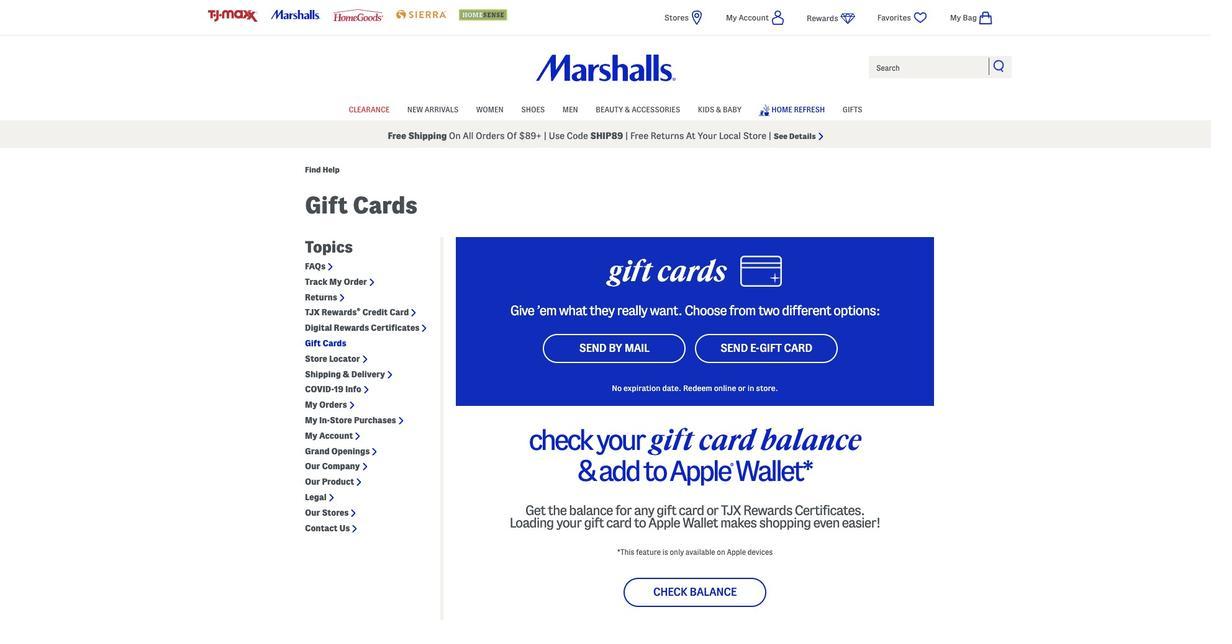 Task type: vqa. For each thing, say whether or not it's contained in the screenshot.
online
yes



Task type: locate. For each thing, give the bounding box(es) containing it.
tjx inside get the balance for any gift card or tjx rewards certificates. loading your gift card to apple wallet makes shopping even easier!
[[721, 503, 741, 518]]

our
[[305, 462, 320, 472], [305, 477, 320, 487], [305, 508, 320, 518]]

orders left of
[[476, 131, 505, 141]]

0 vertical spatial orders
[[476, 131, 505, 141]]

1 horizontal spatial cards
[[353, 193, 417, 218]]

my left bag
[[950, 13, 961, 22]]

1 vertical spatial or
[[706, 503, 718, 518]]

different
[[782, 303, 831, 318]]

1 horizontal spatial account
[[739, 13, 769, 22]]

send for send by mail
[[579, 342, 607, 354]]

1 vertical spatial shipping
[[305, 369, 341, 379]]

marquee
[[0, 124, 1211, 148]]

orders down covid-19 info link on the bottom of page
[[319, 400, 347, 410]]

0 vertical spatial to
[[643, 456, 666, 487]]

card left any
[[606, 515, 631, 530]]

0 vertical spatial account
[[739, 13, 769, 22]]

men
[[563, 105, 578, 113]]

0 vertical spatial our
[[305, 462, 320, 472]]

*this feature is only available on apple devices
[[617, 548, 773, 556]]

0 vertical spatial gift
[[305, 193, 348, 218]]

& inside the check your gift card balance & add to apple ® wallet*
[[578, 456, 594, 487]]

2 | from the left
[[625, 131, 628, 141]]

choose
[[685, 303, 727, 318]]

see details link
[[774, 132, 823, 140]]

& down "locator" at the left bottom of page
[[343, 369, 349, 379]]

0 horizontal spatial cards
[[323, 338, 346, 348]]

2 vertical spatial our
[[305, 508, 320, 518]]

1 vertical spatial your
[[556, 515, 582, 530]]

order
[[344, 277, 367, 287]]

our down the grand on the left bottom of the page
[[305, 462, 320, 472]]

card down the different
[[784, 342, 812, 354]]

send by mail link
[[543, 334, 686, 363]]

covid-
[[305, 385, 334, 395]]

to
[[643, 456, 666, 487], [634, 515, 646, 530]]

® left wallet* at bottom
[[730, 462, 731, 469]]

0 horizontal spatial store
[[305, 354, 327, 364]]

0 vertical spatial your
[[596, 425, 644, 456]]

0 horizontal spatial send
[[579, 342, 607, 354]]

0 horizontal spatial ®
[[357, 307, 361, 314]]

marquee containing free shipping
[[0, 124, 1211, 148]]

beauty & accessories link
[[596, 99, 680, 118]]

0 vertical spatial returns
[[651, 131, 684, 141]]

1 vertical spatial our
[[305, 477, 320, 487]]

0 horizontal spatial or
[[706, 503, 718, 518]]

0 horizontal spatial card
[[390, 308, 409, 318]]

check your gift card balance & add to apple ® wallet*
[[529, 425, 861, 487]]

® inside the check your gift card balance & add to apple ® wallet*
[[730, 462, 731, 469]]

1 vertical spatial to
[[634, 515, 646, 530]]

contact us link
[[305, 523, 350, 534]]

add
[[598, 456, 639, 487]]

find help
[[305, 165, 340, 174]]

1 horizontal spatial your
[[596, 425, 644, 456]]

1 vertical spatial gift
[[305, 338, 321, 348]]

grand
[[305, 446, 330, 456]]

in
[[748, 384, 754, 393]]

1 vertical spatial account
[[319, 431, 353, 441]]

gifts
[[843, 105, 862, 113]]

& inside topics faqs track my order returns tjx rewards ® credit card digital rewards certificates gift cards store locator shipping & delivery covid-19 info my orders my in-store purchases my account grand openings our company our product legal our stores contact us
[[343, 369, 349, 379]]

0 horizontal spatial stores
[[322, 508, 349, 518]]

0 horizontal spatial balance
[[569, 503, 613, 518]]

to inside the check your gift card balance & add to apple ® wallet*
[[643, 456, 666, 487]]

expiration
[[624, 384, 661, 393]]

0 horizontal spatial free
[[388, 131, 406, 141]]

get
[[525, 503, 545, 518]]

apple up is
[[648, 515, 680, 530]]

0 vertical spatial card
[[390, 308, 409, 318]]

gifts link
[[843, 99, 862, 118]]

& left add
[[578, 456, 594, 487]]

shipping inside topics faqs track my order returns tjx rewards ® credit card digital rewards certificates gift cards store locator shipping & delivery covid-19 info my orders my in-store purchases my account grand openings our company our product legal our stores contact us
[[305, 369, 341, 379]]

returns left at
[[651, 131, 684, 141]]

1 horizontal spatial returns
[[651, 131, 684, 141]]

| left use
[[544, 131, 547, 141]]

send left e-
[[720, 342, 748, 354]]

1 vertical spatial stores
[[322, 508, 349, 518]]

2 send from the left
[[720, 342, 748, 354]]

card up *this feature is only available on apple devices
[[679, 503, 704, 518]]

my
[[726, 13, 737, 22], [950, 13, 961, 22], [329, 277, 342, 287], [305, 400, 317, 410], [305, 415, 317, 425], [305, 431, 317, 441]]

None submit
[[993, 60, 1006, 72]]

tjmaxx.com image
[[208, 10, 258, 22]]

baby
[[723, 105, 742, 113]]

store down gift cards link
[[305, 354, 327, 364]]

your right 'get'
[[556, 515, 582, 530]]

gift inside the check your gift card balance & add to apple ® wallet*
[[650, 425, 694, 456]]

store.
[[756, 384, 778, 393]]

card
[[390, 308, 409, 318], [784, 342, 812, 354]]

1 horizontal spatial ®
[[730, 462, 731, 469]]

your inside the check your gift card balance & add to apple ® wallet*
[[596, 425, 644, 456]]

0 horizontal spatial |
[[544, 131, 547, 141]]

the
[[548, 503, 566, 518]]

available
[[686, 548, 715, 556]]

tjx inside topics faqs track my order returns tjx rewards ® credit card digital rewards certificates gift cards store locator shipping & delivery covid-19 info my orders my in-store purchases my account grand openings our company our product legal our stores contact us
[[305, 308, 320, 318]]

my down covid-
[[305, 400, 317, 410]]

1 horizontal spatial or
[[738, 384, 746, 393]]

0 vertical spatial balance
[[761, 425, 861, 456]]

0 horizontal spatial orders
[[319, 400, 347, 410]]

tjx up digital
[[305, 308, 320, 318]]

0 vertical spatial cards
[[353, 193, 417, 218]]

19
[[334, 385, 343, 395]]

menu bar containing clearance
[[208, 98, 1003, 120]]

send
[[579, 342, 607, 354], [720, 342, 748, 354]]

2 free from the left
[[630, 131, 648, 141]]

my left in-
[[305, 415, 317, 425]]

info
[[345, 385, 361, 395]]

1 horizontal spatial stores
[[664, 13, 689, 22]]

returns down track
[[305, 292, 337, 302]]

legal link
[[305, 492, 327, 503]]

tjx
[[305, 308, 320, 318], [721, 503, 741, 518]]

or
[[738, 384, 746, 393], [706, 503, 718, 518]]

or left in
[[738, 384, 746, 393]]

0 horizontal spatial shipping
[[305, 369, 341, 379]]

2 our from the top
[[305, 477, 320, 487]]

makes
[[720, 515, 757, 530]]

new arrivals
[[407, 105, 458, 113]]

3 our from the top
[[305, 508, 320, 518]]

0 horizontal spatial your
[[556, 515, 582, 530]]

1 horizontal spatial orders
[[476, 131, 505, 141]]

main content
[[0, 157, 1211, 620]]

homesense.com image
[[459, 9, 509, 20]]

0 horizontal spatial returns
[[305, 292, 337, 302]]

1 vertical spatial ®
[[730, 462, 731, 469]]

home refresh link
[[758, 98, 825, 120]]

1 vertical spatial cards
[[323, 338, 346, 348]]

1 send from the left
[[579, 342, 607, 354]]

balance inside the check your gift card balance & add to apple ® wallet*
[[761, 425, 861, 456]]

shoes link
[[521, 99, 545, 118]]

1 horizontal spatial card
[[784, 342, 812, 354]]

& right beauty
[[625, 105, 630, 113]]

1 vertical spatial returns
[[305, 292, 337, 302]]

0 vertical spatial or
[[738, 384, 746, 393]]

1 our from the top
[[305, 462, 320, 472]]

my right stores link
[[726, 13, 737, 22]]

card up certificates
[[390, 308, 409, 318]]

your
[[596, 425, 644, 456], [556, 515, 582, 530]]

card down "online"
[[699, 425, 755, 456]]

rewards link
[[807, 11, 855, 26]]

1 vertical spatial apple
[[648, 515, 680, 530]]

0 vertical spatial my account link
[[726, 10, 784, 25]]

0 vertical spatial stores
[[664, 13, 689, 22]]

our up the legal
[[305, 477, 320, 487]]

gift down date.
[[650, 425, 694, 456]]

store locator link
[[305, 354, 360, 364]]

grand openings link
[[305, 446, 370, 457]]

free
[[388, 131, 406, 141], [630, 131, 648, 141]]

apple right on
[[727, 548, 746, 556]]

0 vertical spatial tjx
[[305, 308, 320, 318]]

our company link
[[305, 462, 360, 472]]

1 vertical spatial orders
[[319, 400, 347, 410]]

send left by
[[579, 342, 607, 354]]

store down my orders link
[[330, 415, 352, 425]]

banner
[[0, 0, 1211, 148]]

Search text field
[[868, 55, 1013, 79]]

gift right any
[[657, 503, 676, 518]]

send inside "send by mail" link
[[579, 342, 607, 354]]

marshalls home image
[[536, 55, 675, 82]]

1 gift from the top
[[305, 193, 348, 218]]

my account link
[[726, 10, 784, 25], [305, 431, 353, 441]]

1 horizontal spatial store
[[330, 415, 352, 425]]

stores
[[664, 13, 689, 22], [322, 508, 349, 518]]

check balance
[[653, 586, 737, 598]]

stores inside topics faqs track my order returns tjx rewards ® credit card digital rewards certificates gift cards store locator shipping & delivery covid-19 info my orders my in-store purchases my account grand openings our company our product legal our stores contact us
[[322, 508, 349, 518]]

home refresh
[[772, 105, 825, 113]]

gift down two
[[760, 342, 782, 354]]

0 vertical spatial shipping
[[408, 131, 447, 141]]

our down legal link
[[305, 508, 320, 518]]

digital
[[305, 323, 332, 333]]

® left the credit
[[357, 307, 361, 314]]

at
[[686, 131, 696, 141]]

gift down digital
[[305, 338, 321, 348]]

1 vertical spatial tjx
[[721, 503, 741, 518]]

0 horizontal spatial tjx
[[305, 308, 320, 318]]

contact
[[305, 523, 338, 533]]

online
[[714, 384, 736, 393]]

0 vertical spatial apple
[[670, 456, 730, 487]]

clearance
[[349, 105, 390, 113]]

track my order link
[[305, 277, 367, 287]]

your down no
[[596, 425, 644, 456]]

beauty
[[596, 105, 623, 113]]

legal
[[305, 492, 327, 502]]

1 horizontal spatial free
[[630, 131, 648, 141]]

0 horizontal spatial my account link
[[305, 431, 353, 441]]

| right ship89
[[625, 131, 628, 141]]

1 horizontal spatial send
[[720, 342, 748, 354]]

free down clearance
[[388, 131, 406, 141]]

favorites link
[[877, 10, 928, 25]]

0 horizontal spatial account
[[319, 431, 353, 441]]

1 horizontal spatial balance
[[761, 425, 861, 456]]

shipping up covid-
[[305, 369, 341, 379]]

gift down find help
[[305, 193, 348, 218]]

1 vertical spatial my account link
[[305, 431, 353, 441]]

shipping inside marquee
[[408, 131, 447, 141]]

®
[[357, 307, 361, 314], [730, 462, 731, 469]]

free down beauty & accessories
[[630, 131, 648, 141]]

devices
[[748, 548, 773, 556]]

track
[[305, 277, 328, 287]]

or left the makes
[[706, 503, 718, 518]]

to right for
[[634, 515, 646, 530]]

give
[[510, 303, 534, 318]]

card inside topics faqs track my order returns tjx rewards ® credit card digital rewards certificates gift cards store locator shipping & delivery covid-19 info my orders my in-store purchases my account grand openings our company our product legal our stores contact us
[[390, 308, 409, 318]]

check balance link
[[624, 578, 766, 607]]

1 horizontal spatial |
[[625, 131, 628, 141]]

0 vertical spatial ®
[[357, 307, 361, 314]]

no
[[612, 384, 622, 393]]

cards
[[353, 193, 417, 218], [323, 338, 346, 348]]

1 horizontal spatial shipping
[[408, 131, 447, 141]]

faqs link
[[305, 261, 326, 272]]

women
[[476, 105, 503, 113]]

1 vertical spatial balance
[[569, 503, 613, 518]]

account inside topics faqs track my order returns tjx rewards ® credit card digital rewards certificates gift cards store locator shipping & delivery covid-19 info my orders my in-store purchases my account grand openings our company our product legal our stores contact us
[[319, 431, 353, 441]]

$89+
[[519, 131, 542, 141]]

menu bar
[[208, 98, 1003, 120]]

2 gift from the top
[[305, 338, 321, 348]]

tjx right wallet at bottom right
[[721, 503, 741, 518]]

rewards inside get the balance for any gift card or tjx rewards certificates. loading your gift card to apple wallet makes shopping even easier!
[[743, 503, 792, 518]]

accessories
[[632, 105, 680, 113]]

apple up get the balance for any gift card or tjx rewards certificates. loading your gift card to apple wallet makes shopping even easier!
[[670, 456, 730, 487]]

on
[[717, 548, 725, 556]]

shipping down new arrivals
[[408, 131, 447, 141]]

1 horizontal spatial tjx
[[721, 503, 741, 518]]

topics
[[305, 238, 353, 256]]

shipping
[[408, 131, 447, 141], [305, 369, 341, 379]]

to right add
[[643, 456, 666, 487]]

& right 'kids'
[[716, 105, 721, 113]]

returns
[[651, 131, 684, 141], [305, 292, 337, 302]]

certificates
[[371, 323, 419, 333]]

only
[[670, 548, 684, 556]]

orders inside topics faqs track my order returns tjx rewards ® credit card digital rewards certificates gift cards store locator shipping & delivery covid-19 info my orders my in-store purchases my account grand openings our company our product legal our stores contact us
[[319, 400, 347, 410]]

my right track
[[329, 277, 342, 287]]

by
[[609, 342, 622, 354]]



Task type: describe. For each thing, give the bounding box(es) containing it.
for
[[615, 503, 631, 518]]

to inside get the balance for any gift card or tjx rewards certificates. loading your gift card to apple wallet makes shopping even easier!
[[634, 515, 646, 530]]

my bag
[[950, 13, 977, 22]]

stores link
[[664, 10, 704, 25]]

send by mail
[[579, 342, 649, 354]]

your inside get the balance for any gift card or tjx rewards certificates. loading your gift card to apple wallet makes shopping even easier!
[[556, 515, 582, 530]]

covid-19 info link
[[305, 385, 361, 395]]

2 vertical spatial apple
[[727, 548, 746, 556]]

cards inside topics faqs track my order returns tjx rewards ® credit card digital rewards certificates gift cards store locator shipping & delivery covid-19 info my orders my in-store purchases my account grand openings our company our product legal our stores contact us
[[323, 338, 346, 348]]

details
[[789, 132, 816, 140]]

e-
[[750, 342, 760, 354]]

my in-store purchases link
[[305, 415, 396, 426]]

no expiration date. redeem online or in store.
[[612, 384, 778, 393]]

1 horizontal spatial my account link
[[726, 10, 784, 25]]

company
[[322, 462, 360, 472]]

what
[[559, 303, 587, 318]]

clearance link
[[349, 99, 390, 118]]

banner containing free shipping
[[0, 0, 1211, 148]]

1 vertical spatial card
[[784, 342, 812, 354]]

certificates.
[[795, 503, 865, 518]]

get the balance for any gift card or tjx rewards certificates. loading your gift card to apple wallet makes shopping even easier!
[[510, 503, 880, 530]]

returns link
[[305, 292, 337, 303]]

see
[[774, 132, 788, 140]]

give 'em what they really want. choose from two different options:
[[510, 303, 880, 318]]

use
[[549, 131, 565, 141]]

'em
[[537, 303, 556, 318]]

refresh
[[794, 105, 825, 113]]

easier!
[[842, 515, 880, 530]]

or inside get the balance for any gift card or tjx rewards certificates. loading your gift card to apple wallet makes shopping even easier!
[[706, 503, 718, 518]]

in-
[[319, 415, 330, 425]]

my account
[[726, 13, 769, 22]]

send e-gift card link
[[695, 334, 838, 363]]

new arrivals link
[[407, 99, 458, 118]]

marshalls.com image
[[271, 10, 320, 20]]

want.
[[650, 303, 682, 318]]

home
[[772, 105, 792, 113]]

apple inside the check your gift card balance & add to apple ® wallet*
[[670, 456, 730, 487]]

from
[[729, 303, 756, 318]]

favorites
[[877, 13, 911, 22]]

free shipping on all orders of $89+ | use code ship89 | free returns at your local store | see details
[[388, 131, 816, 141]]

shipping & delivery link
[[305, 369, 385, 380]]

1 free from the left
[[388, 131, 406, 141]]

new
[[407, 105, 423, 113]]

shopping
[[759, 515, 811, 530]]

homegoods.com image
[[333, 9, 383, 21]]

topics faqs track my order returns tjx rewards ® credit card digital rewards certificates gift cards store locator shipping & delivery covid-19 info my orders my in-store purchases my account grand openings our company our product legal our stores contact us
[[305, 238, 419, 533]]

main content containing check your
[[0, 157, 1211, 620]]

any
[[634, 503, 654, 518]]

gift cards link
[[305, 338, 346, 349]]

returns inside topics faqs track my order returns tjx rewards ® credit card digital rewards certificates gift cards store locator shipping & delivery covid-19 info my orders my in-store purchases my account grand openings our company our product legal our stores contact us
[[305, 292, 337, 302]]

returns inside marquee
[[651, 131, 684, 141]]

locator
[[329, 354, 360, 364]]

really
[[617, 303, 647, 318]]

check
[[653, 586, 687, 598]]

kids
[[698, 105, 714, 113]]

wallet
[[682, 515, 718, 530]]

arrivals
[[425, 105, 458, 113]]

sierra.com image
[[396, 10, 446, 19]]

digital rewards certificates link
[[305, 323, 419, 334]]

bag
[[963, 13, 977, 22]]

kids & baby link
[[698, 99, 742, 118]]

balance inside get the balance for any gift card or tjx rewards certificates. loading your gift card to apple wallet makes shopping even easier!
[[569, 503, 613, 518]]

our product link
[[305, 477, 354, 488]]

loading
[[510, 515, 554, 530]]

even
[[813, 515, 839, 530]]

site search search field
[[868, 55, 1013, 79]]

openings
[[331, 446, 370, 456]]

gift inside topics faqs track my order returns tjx rewards ® credit card digital rewards certificates gift cards store locator shipping & delivery covid-19 info my orders my in-store purchases my account grand openings our company our product legal our stores contact us
[[305, 338, 321, 348]]

credit
[[362, 308, 388, 318]]

product
[[322, 477, 354, 487]]

® inside topics faqs track my order returns tjx rewards ® credit card digital rewards certificates gift cards store locator shipping & delivery covid-19 info my orders my in-store purchases my account grand openings our company our product legal our stores contact us
[[357, 307, 361, 314]]

of
[[507, 131, 517, 141]]

send for send e-gift card
[[720, 342, 748, 354]]

options:
[[834, 303, 880, 318]]

mail
[[625, 342, 649, 354]]

gift cards
[[305, 193, 417, 218]]

redeem
[[683, 384, 712, 393]]

delivery
[[351, 369, 385, 379]]

card inside the check your gift card balance & add to apple ® wallet*
[[699, 425, 755, 456]]

find help link
[[305, 165, 340, 175]]

faqs
[[305, 261, 326, 271]]

men link
[[563, 99, 578, 118]]

on
[[449, 131, 461, 141]]

ship89
[[590, 131, 623, 141]]

balance
[[690, 586, 737, 598]]

apple inside get the balance for any gift card or tjx rewards certificates. loading your gift card to apple wallet makes shopping even easier!
[[648, 515, 680, 530]]

kids & baby
[[698, 105, 742, 113]]

none submit inside the site search search box
[[993, 60, 1006, 72]]

1 vertical spatial store
[[330, 415, 352, 425]]

purchases
[[354, 415, 396, 425]]

gift left for
[[584, 515, 604, 530]]

0 vertical spatial store
[[305, 354, 327, 364]]

is
[[662, 548, 668, 556]]

two
[[758, 303, 779, 318]]

1 | from the left
[[544, 131, 547, 141]]

my bag link
[[950, 10, 1003, 25]]

shoes
[[521, 105, 545, 113]]

date.
[[662, 384, 681, 393]]

orders inside marquee
[[476, 131, 505, 141]]

my up the grand on the left bottom of the page
[[305, 431, 317, 441]]



